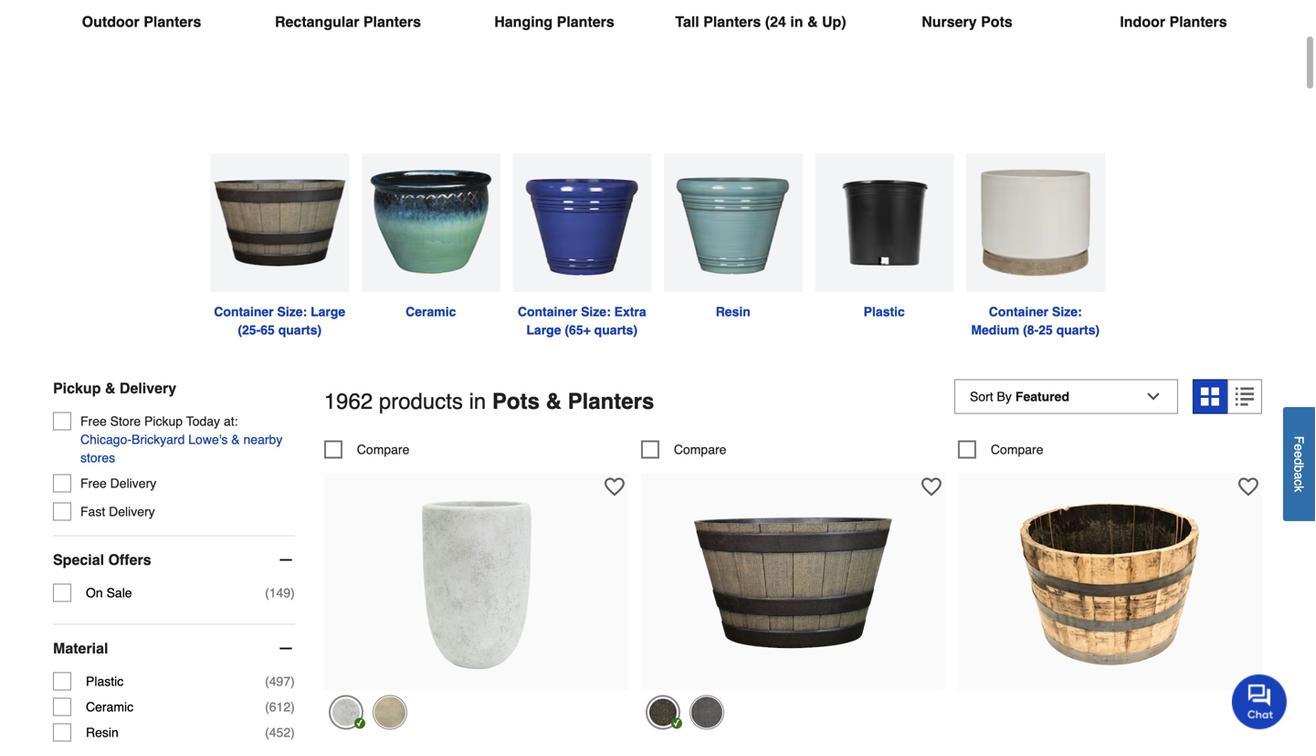 Task type: locate. For each thing, give the bounding box(es) containing it.
real wood products 25.5-in w x 17.5-in h rustic/weathered oak wood rustic outdoor barrel image
[[1010, 483, 1211, 684]]

65
[[261, 323, 275, 338]]

3 size: from the left
[[1053, 305, 1082, 319]]

hanging
[[495, 13, 553, 30]]

1962 products in pots & planters
[[324, 389, 655, 414]]

2 size: from the left
[[581, 305, 611, 319]]

( down 612
[[265, 726, 269, 741]]

rectangular
[[275, 13, 359, 30]]

0 horizontal spatial large
[[311, 305, 346, 319]]

in right products
[[469, 389, 486, 414]]

( for 612
[[265, 700, 269, 715]]

e up 'b'
[[1292, 451, 1307, 458]]

resin
[[716, 305, 751, 319], [86, 726, 119, 741]]

(65+
[[565, 323, 591, 338]]

2 horizontal spatial quarts)
[[1057, 323, 1100, 338]]

0 horizontal spatial quarts)
[[278, 323, 322, 338]]

1 vertical spatial plastic
[[86, 675, 124, 689]]

) for ( 612 )
[[291, 700, 295, 715]]

1 horizontal spatial in
[[791, 13, 804, 30]]

) up 452
[[291, 700, 295, 715]]

4 ) from the top
[[291, 726, 295, 741]]

pickup
[[53, 380, 101, 397], [144, 414, 183, 429]]

quarts) inside container size: medium (8-25 quarts)
[[1057, 323, 1100, 338]]

container size: medium (8-25 quarts)
[[972, 305, 1100, 338]]

0 vertical spatial minus image
[[277, 552, 295, 570]]

planters
[[144, 13, 201, 30], [364, 13, 421, 30], [557, 13, 615, 30], [704, 13, 761, 30], [1170, 13, 1228, 30], [568, 389, 655, 414]]

extra
[[615, 305, 647, 319]]

planters right hanging
[[557, 13, 615, 30]]

1 ( from the top
[[265, 586, 269, 601]]

plastic down pots & planters material plastic image
[[864, 305, 905, 319]]

& inside chicago-brickyard lowe's & nearby stores
[[231, 433, 240, 447]]

compare inside 1000041637 element
[[991, 443, 1044, 457]]

container up (65+
[[518, 305, 578, 319]]

& down at: at the bottom left of page
[[231, 433, 240, 447]]

( for 149
[[265, 586, 269, 601]]

compare
[[357, 443, 410, 457], [674, 443, 727, 457], [991, 443, 1044, 457]]

tall
[[676, 13, 700, 30]]

3 container from the left
[[989, 305, 1049, 319]]

)
[[291, 586, 295, 601], [291, 675, 295, 689], [291, 700, 295, 715], [291, 726, 295, 741]]

3 quarts) from the left
[[1057, 323, 1100, 338]]

plastic
[[864, 305, 905, 319], [86, 675, 124, 689]]

minus image
[[277, 552, 295, 570], [277, 640, 295, 658]]

container size: large (25-65 quarts)
[[214, 305, 349, 338]]

light aged ivory image
[[373, 696, 407, 730]]

rectangular planters
[[275, 13, 421, 30]]

2 free from the top
[[80, 477, 107, 491]]

quarts) down extra
[[595, 323, 638, 338]]

497
[[269, 675, 291, 689]]

plastic down material
[[86, 675, 124, 689]]

1 ) from the top
[[291, 586, 295, 601]]

2 horizontal spatial container
[[989, 305, 1049, 319]]

size:
[[277, 305, 307, 319], [581, 305, 611, 319], [1053, 305, 1082, 319]]

container inside container size: extra large (65+ quarts)
[[518, 305, 578, 319]]

chat invite button image
[[1233, 674, 1288, 730]]

(
[[265, 586, 269, 601], [265, 675, 269, 689], [265, 700, 269, 715], [265, 726, 269, 741]]

size: for (65+
[[581, 305, 611, 319]]

1962
[[324, 389, 373, 414]]

1 vertical spatial pickup
[[144, 414, 183, 429]]

rectangular planters link
[[259, 0, 437, 77]]

delivery
[[120, 380, 177, 397], [110, 477, 156, 491], [109, 505, 155, 520]]

2 container from the left
[[518, 305, 578, 319]]

) for ( 452 )
[[291, 726, 295, 741]]

2 vertical spatial delivery
[[109, 505, 155, 520]]

4 ( from the top
[[265, 726, 269, 741]]

compare inside 50445052 element
[[674, 443, 727, 457]]

pickup up brickyard
[[144, 414, 183, 429]]

medium
[[972, 323, 1020, 338]]

1 compare from the left
[[357, 443, 410, 457]]

indoor planters link
[[1086, 0, 1263, 77]]

0 vertical spatial free
[[80, 414, 107, 429]]

compare inside 5001998729 element
[[357, 443, 410, 457]]

1 vertical spatial minus image
[[277, 640, 295, 658]]

452
[[269, 726, 291, 741]]

& left up)
[[808, 13, 818, 30]]

3 ) from the top
[[291, 700, 295, 715]]

2 minus image from the top
[[277, 640, 295, 658]]

1 vertical spatial free
[[80, 477, 107, 491]]

f
[[1292, 436, 1307, 444]]

( for 497
[[265, 675, 269, 689]]

size: inside container size: large (25-65 quarts)
[[277, 305, 307, 319]]

3 ( from the top
[[265, 700, 269, 715]]

0 vertical spatial pickup
[[53, 380, 101, 397]]

1 vertical spatial delivery
[[110, 477, 156, 491]]

612
[[269, 700, 291, 715]]

container inside container size: medium (8-25 quarts)
[[989, 305, 1049, 319]]

container
[[214, 305, 274, 319], [518, 305, 578, 319], [989, 305, 1049, 319]]

container up (25-
[[214, 305, 274, 319]]

0 horizontal spatial heart outline image
[[605, 477, 625, 497]]

planters right indoor
[[1170, 13, 1228, 30]]

1 horizontal spatial resin
[[716, 305, 751, 319]]

( for 452
[[265, 726, 269, 741]]

( up 452
[[265, 700, 269, 715]]

2 horizontal spatial compare
[[991, 443, 1044, 457]]

50445052 element
[[641, 441, 727, 459]]

e
[[1292, 444, 1307, 451], [1292, 451, 1307, 458]]

5001998729 element
[[324, 441, 410, 459]]

1 horizontal spatial container
[[518, 305, 578, 319]]

) down 612
[[291, 726, 295, 741]]

2 ) from the top
[[291, 675, 295, 689]]

&
[[808, 13, 818, 30], [105, 380, 116, 397], [546, 389, 562, 414], [231, 433, 240, 447]]

0 horizontal spatial container
[[214, 305, 274, 319]]

2 compare from the left
[[674, 443, 727, 457]]

store
[[110, 414, 141, 429]]

quarts) right 65
[[278, 323, 322, 338]]

pickup up chicago-
[[53, 380, 101, 397]]

container up (8-
[[989, 305, 1049, 319]]

) for ( 497 )
[[291, 675, 295, 689]]

container for (8-
[[989, 305, 1049, 319]]

delivery down free delivery
[[109, 505, 155, 520]]

on sale
[[86, 586, 132, 601]]

pots & planters container size medium (8-25 quarts) image
[[966, 154, 1105, 292]]

f e e d b a c k
[[1292, 436, 1307, 493]]

free store pickup today at:
[[80, 414, 238, 429]]

in
[[791, 13, 804, 30], [469, 389, 486, 414]]

& down container size: extra large (65+ quarts)
[[546, 389, 562, 414]]

( up 497
[[265, 586, 269, 601]]

0 horizontal spatial resin
[[86, 726, 119, 741]]

pickup & delivery
[[53, 380, 177, 397]]

container inside container size: large (25-65 quarts)
[[214, 305, 274, 319]]

resin down 'pots & planters material resin' image
[[716, 305, 751, 319]]

1 vertical spatial resin
[[86, 726, 119, 741]]

pots & planters container size extra large (65+ quarts) image
[[513, 154, 652, 292]]

minus image inside special offers button
[[277, 552, 295, 570]]

1 horizontal spatial ceramic
[[406, 305, 456, 319]]

size: down pots & planters container size large (25-65 quarts) image
[[277, 305, 307, 319]]

lowe's
[[188, 433, 228, 447]]

free up chicago-
[[80, 414, 107, 429]]

grid view image
[[1202, 388, 1220, 406]]

1 free from the top
[[80, 414, 107, 429]]

delivery for fast delivery
[[109, 505, 155, 520]]

container for large
[[518, 305, 578, 319]]

nursery pots
[[922, 13, 1013, 30]]

ceramic
[[406, 305, 456, 319], [86, 700, 134, 715]]

minus image for material
[[277, 640, 295, 658]]

1 vertical spatial large
[[527, 323, 561, 338]]

fast
[[80, 505, 105, 520]]

planters right rectangular
[[364, 13, 421, 30]]

outdoor planters
[[82, 13, 201, 30]]

) up 612
[[291, 675, 295, 689]]

1 horizontal spatial plastic
[[864, 305, 905, 319]]

1 vertical spatial in
[[469, 389, 486, 414]]

pots & planters material ceramic image
[[362, 154, 500, 292]]

pots & planters material plastic image
[[815, 154, 954, 292]]

0 vertical spatial pots
[[981, 13, 1013, 30]]

brickyard
[[132, 433, 185, 447]]

quarts) inside container size: extra large (65+ quarts)
[[595, 323, 638, 338]]

0 horizontal spatial plastic
[[86, 675, 124, 689]]

c
[[1292, 480, 1307, 486]]

ceramic down pots & planters material ceramic image
[[406, 305, 456, 319]]

in right (24
[[791, 13, 804, 30]]

quarts) for 25
[[1057, 323, 1100, 338]]

1 minus image from the top
[[277, 552, 295, 570]]

1 horizontal spatial heart outline image
[[922, 477, 942, 497]]

minus image up 497
[[277, 640, 295, 658]]

resin down material
[[86, 726, 119, 741]]

25
[[1039, 323, 1053, 338]]

1 horizontal spatial large
[[527, 323, 561, 338]]

3 compare from the left
[[991, 443, 1044, 457]]

( up 612
[[265, 675, 269, 689]]

chicago-brickyard lowe's & nearby stores
[[80, 433, 283, 466]]

free down stores
[[80, 477, 107, 491]]

quarts) inside container size: large (25-65 quarts)
[[278, 323, 322, 338]]

origin 21 9.75-in w x 17.75-in h ndt white mixed/composite contemporary/modern indoor/outdoor planter image
[[376, 483, 577, 684]]

pots
[[981, 13, 1013, 30], [492, 389, 540, 414]]

1 vertical spatial ceramic
[[86, 700, 134, 715]]

(24
[[765, 13, 787, 30]]

heart outline image
[[1239, 477, 1259, 497]]

0 horizontal spatial pots
[[492, 389, 540, 414]]

0 horizontal spatial compare
[[357, 443, 410, 457]]

1 horizontal spatial size:
[[581, 305, 611, 319]]

quarts) right 25
[[1057, 323, 1100, 338]]

size: up (65+
[[581, 305, 611, 319]]

1 horizontal spatial pots
[[981, 13, 1013, 30]]

(8-
[[1023, 323, 1039, 338]]

size: inside container size: medium (8-25 quarts)
[[1053, 305, 1082, 319]]

0 vertical spatial large
[[311, 305, 346, 319]]

delivery up fast delivery
[[110, 477, 156, 491]]

delivery up free store pickup today at:
[[120, 380, 177, 397]]

hanging planters
[[495, 13, 615, 30]]

2 quarts) from the left
[[595, 323, 638, 338]]

list view image
[[1236, 388, 1255, 406]]

1 e from the top
[[1292, 444, 1307, 451]]

heart outline image
[[605, 477, 625, 497], [922, 477, 942, 497]]

( 497 )
[[265, 675, 295, 689]]

1 size: from the left
[[277, 305, 307, 319]]

planters left (24
[[704, 13, 761, 30]]

e up d
[[1292, 444, 1307, 451]]

ceramic down material
[[86, 700, 134, 715]]

2 ( from the top
[[265, 675, 269, 689]]

container size: large (25-65 quarts) link
[[204, 154, 355, 340]]

1 quarts) from the left
[[278, 323, 322, 338]]

0 vertical spatial ceramic
[[406, 305, 456, 319]]

large
[[311, 305, 346, 319], [527, 323, 561, 338]]

quarts)
[[278, 323, 322, 338], [595, 323, 638, 338], [1057, 323, 1100, 338]]

free
[[80, 414, 107, 429], [80, 477, 107, 491]]

size: inside container size: extra large (65+ quarts)
[[581, 305, 611, 319]]

) up 497
[[291, 586, 295, 601]]

0 horizontal spatial size:
[[277, 305, 307, 319]]

minus image up ( 149 )
[[277, 552, 295, 570]]

( 149 )
[[265, 586, 295, 601]]

planters down (65+
[[568, 389, 655, 414]]

size: up 25
[[1053, 305, 1082, 319]]

plastic link
[[809, 154, 960, 321]]

size: for 25
[[1053, 305, 1082, 319]]

1 horizontal spatial quarts)
[[595, 323, 638, 338]]

0 vertical spatial plastic
[[864, 305, 905, 319]]

1 container from the left
[[214, 305, 274, 319]]

2 horizontal spatial size:
[[1053, 305, 1082, 319]]

fast delivery
[[80, 505, 155, 520]]

minus image inside material button
[[277, 640, 295, 658]]

1 horizontal spatial pickup
[[144, 414, 183, 429]]

planters right outdoor in the left top of the page
[[144, 13, 201, 30]]

1 horizontal spatial compare
[[674, 443, 727, 457]]

1000041637 element
[[958, 441, 1044, 459]]

1 heart outline image from the left
[[605, 477, 625, 497]]

material
[[53, 641, 108, 658]]

0 vertical spatial resin
[[716, 305, 751, 319]]



Task type: vqa. For each thing, say whether or not it's contained in the screenshot.
easy to the right
no



Task type: describe. For each thing, give the bounding box(es) containing it.
2 e from the top
[[1292, 451, 1307, 458]]

quarts) for (65+
[[595, 323, 638, 338]]

resin inside 'link'
[[716, 305, 751, 319]]

free for free store pickup today at:
[[80, 414, 107, 429]]

nursery
[[922, 13, 977, 30]]

compare for 5001998729 element
[[357, 443, 410, 457]]

nearby
[[244, 433, 283, 447]]

compare for 1000041637 element
[[991, 443, 1044, 457]]

a
[[1292, 473, 1307, 480]]

compare for 50445052 element
[[674, 443, 727, 457]]

planters for outdoor
[[144, 13, 201, 30]]

d
[[1292, 458, 1307, 466]]

b
[[1292, 466, 1307, 473]]

container size: medium (8-25 quarts) link
[[960, 154, 1112, 340]]

& up store
[[105, 380, 116, 397]]

planters for rectangular
[[364, 13, 421, 30]]

hanging planters link
[[466, 0, 643, 77]]

large inside container size: extra large (65+ quarts)
[[527, 323, 561, 338]]

indoor planters
[[1121, 13, 1228, 30]]

special offers
[[53, 552, 151, 569]]

1 vertical spatial pots
[[492, 389, 540, 414]]

ceramic link
[[355, 154, 507, 321]]

container for (25-
[[214, 305, 274, 319]]

on
[[86, 586, 103, 601]]

material button
[[53, 626, 295, 673]]

whiskey barrel brown image
[[646, 696, 681, 730]]

products
[[379, 389, 463, 414]]

tall planters (24 in & up) link
[[673, 0, 850, 77]]

style selections 19.3-in w x 12.13-in h whiskey barrel brown resin rustic indoor/outdoor planter image
[[693, 483, 894, 684]]

sale
[[107, 586, 132, 601]]

pots & planters material resin image
[[664, 154, 803, 292]]

( 612 )
[[265, 700, 295, 715]]

k
[[1292, 486, 1307, 493]]

0 vertical spatial delivery
[[120, 380, 177, 397]]

2 heart outline image from the left
[[922, 477, 942, 497]]

149
[[269, 586, 291, 601]]

0 vertical spatial in
[[791, 13, 804, 30]]

container size: extra large (65+ quarts)
[[518, 305, 650, 338]]

chicago-
[[80, 433, 132, 447]]

up)
[[822, 13, 847, 30]]

whiskey barrel grey image
[[690, 696, 724, 730]]

0 horizontal spatial in
[[469, 389, 486, 414]]

) for ( 149 )
[[291, 586, 295, 601]]

today
[[186, 414, 220, 429]]

free for free delivery
[[80, 477, 107, 491]]

offers
[[108, 552, 151, 569]]

quarts) for 65
[[278, 323, 322, 338]]

delivery for free delivery
[[110, 477, 156, 491]]

outdoor
[[82, 13, 140, 30]]

plastic inside "link"
[[864, 305, 905, 319]]

( 452 )
[[265, 726, 295, 741]]

planters for indoor
[[1170, 13, 1228, 30]]

planters for tall
[[704, 13, 761, 30]]

0 horizontal spatial ceramic
[[86, 700, 134, 715]]

free delivery
[[80, 477, 156, 491]]

special
[[53, 552, 104, 569]]

(25-
[[238, 323, 261, 338]]

f e e d b a c k button
[[1284, 407, 1316, 522]]

chicago-brickyard lowe's & nearby stores button
[[80, 431, 295, 467]]

nursery pots link
[[879, 0, 1056, 77]]

0 horizontal spatial pickup
[[53, 380, 101, 397]]

indoor
[[1121, 13, 1166, 30]]

size: for 65
[[277, 305, 307, 319]]

planters for hanging
[[557, 13, 615, 30]]

large inside container size: large (25-65 quarts)
[[311, 305, 346, 319]]

ndt white image
[[329, 696, 363, 730]]

tall planters (24 in & up)
[[676, 13, 847, 30]]

pots & planters container size large (25-65 quarts) image
[[210, 154, 349, 292]]

container size: extra large (65+ quarts) link
[[507, 154, 658, 340]]

outdoor planters link
[[53, 0, 230, 77]]

special offers button
[[53, 537, 295, 584]]

minus image for special offers
[[277, 552, 295, 570]]

stores
[[80, 451, 115, 466]]

resin link
[[658, 154, 809, 321]]

at:
[[224, 414, 238, 429]]



